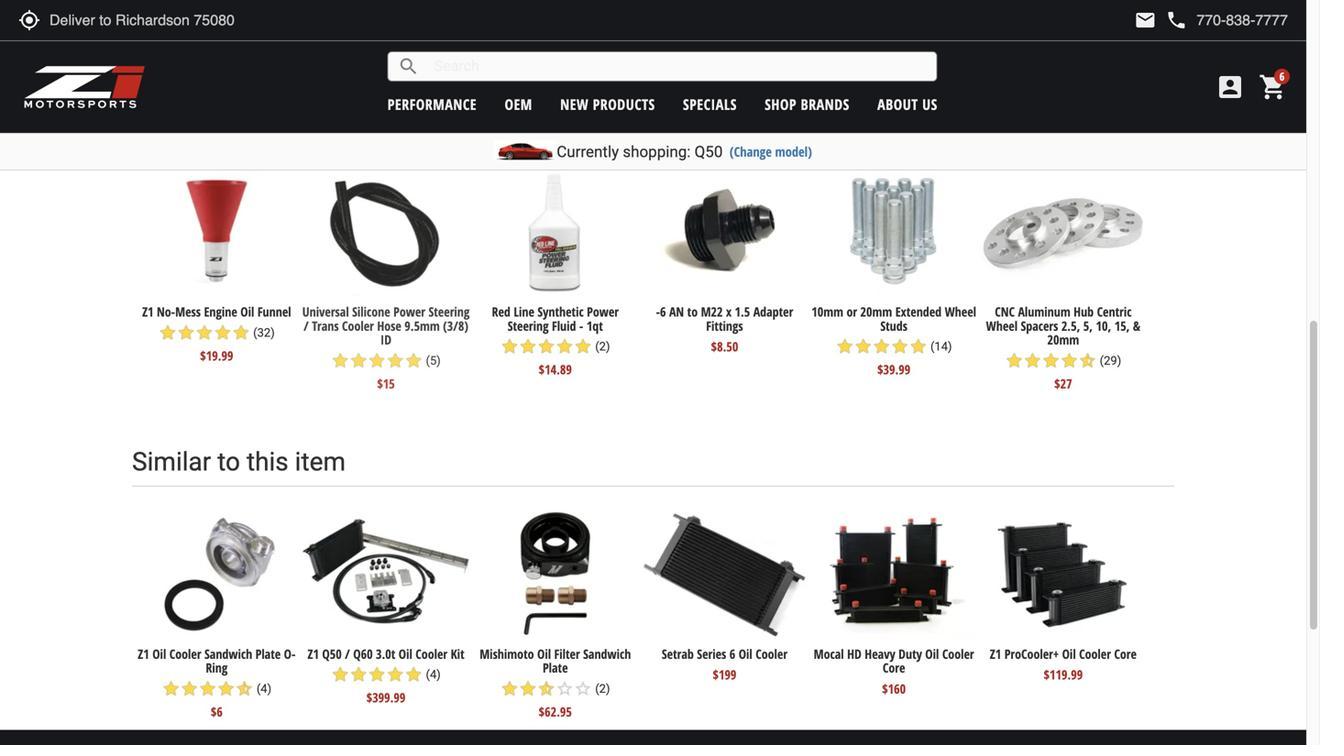 Task type: locate. For each thing, give the bounding box(es) containing it.
z1 procooler+ oil cooler core $119.99
[[990, 645, 1137, 684]]

sandwich inside z1 oil cooler sandwich plate o- ring star star star star star_half (4) $6
[[204, 645, 252, 663]]

- left an
[[656, 303, 660, 320]]

q50 down ...
[[695, 143, 723, 161]]

to right similar on the left bottom of the page
[[217, 447, 240, 477]]

(32)
[[253, 326, 275, 339]]

1 horizontal spatial core
[[1114, 645, 1137, 663]]

sandwich inside the mishimoto oil filter sandwich plate star star star_half star_border star_border (2) $62.95
[[583, 645, 631, 663]]

new products link
[[560, 94, 655, 114]]

0 horizontal spatial to
[[217, 447, 240, 477]]

cnc aluminum hub centric wheel spacers 2.5, 5, 10, 15, & 20mm star star star star star_half (29) $27
[[986, 303, 1141, 392]]

0 vertical spatial /
[[304, 317, 309, 334]]

1 horizontal spatial item
[[452, 105, 503, 135]]

wheel inside 10mm or 20mm extended wheel studs star star star star star (14) $39.99
[[945, 303, 976, 320]]

(change
[[730, 143, 772, 160]]

about left us
[[877, 94, 918, 114]]

model)
[[775, 143, 812, 160]]

z1 left no-
[[142, 303, 154, 320]]

(4) inside z1 oil cooler sandwich plate o- ring star star star star star_half (4) $6
[[257, 682, 271, 696]]

1 horizontal spatial (4)
[[426, 668, 441, 682]]

1 vertical spatial (4)
[[257, 682, 271, 696]]

(4)
[[426, 668, 441, 682], [257, 682, 271, 696]]

mocal hd heavy duty oil cooler core $160
[[814, 645, 974, 698]]

oil left filter
[[537, 645, 551, 663]]

cooler right duty
[[942, 645, 974, 663]]

about us
[[877, 94, 938, 114]]

wheel up (14) on the right of page
[[945, 303, 976, 320]]

sandwich
[[204, 645, 252, 663], [583, 645, 631, 663]]

$6
[[211, 703, 223, 721]]

or
[[847, 303, 857, 320]]

steering up (5) at the left top of the page
[[429, 303, 470, 320]]

1 horizontal spatial wheel
[[986, 317, 1018, 334]]

1 horizontal spatial to
[[687, 303, 698, 320]]

us
[[922, 94, 938, 114]]

cooler left hose
[[342, 317, 374, 334]]

0 horizontal spatial wheel
[[945, 303, 976, 320]]

z1 inside z1 oil cooler sandwich plate o- ring star star star star star_half (4) $6
[[138, 645, 149, 663]]

1 vertical spatial (2)
[[595, 682, 610, 696]]

wheel for $39.99
[[945, 303, 976, 320]]

1 vertical spatial /
[[345, 645, 350, 663]]

0 vertical spatial q50
[[695, 143, 723, 161]]

/ left the "q60"
[[345, 645, 350, 663]]

plate left o-
[[255, 645, 281, 663]]

wheel
[[945, 303, 976, 320], [986, 317, 1018, 334]]

q50 left the "q60"
[[322, 645, 342, 663]]

also
[[510, 105, 558, 135]]

1 horizontal spatial power
[[587, 303, 619, 320]]

hose
[[377, 317, 401, 334]]

2 star_border from the left
[[574, 680, 592, 698]]

0 horizontal spatial core
[[883, 659, 905, 677]]

6 inside setrab series 6 oil cooler $199
[[730, 645, 735, 663]]

id
[[380, 331, 392, 349]]

cooler inside universal silicone power steering / trans cooler hose 9.5mm (3/8) id star star star star star (5) $15
[[342, 317, 374, 334]]

z1 right o-
[[308, 645, 319, 663]]

star_border up $62.95
[[556, 680, 574, 698]]

q60
[[353, 645, 373, 663]]

$160
[[882, 680, 906, 698]]

sandwich for star
[[204, 645, 252, 663]]

core
[[1114, 645, 1137, 663], [883, 659, 905, 677]]

0 vertical spatial to
[[687, 303, 698, 320]]

core inside z1 procooler+ oil cooler core $119.99
[[1114, 645, 1137, 663]]

20mm right or
[[860, 303, 892, 320]]

o-
[[284, 645, 296, 663]]

sandwich for (2)
[[583, 645, 631, 663]]

1 sandwich from the left
[[204, 645, 252, 663]]

/
[[304, 317, 309, 334], [345, 645, 350, 663]]

$119.99
[[1044, 666, 1083, 684]]

plate for star_half
[[255, 645, 281, 663]]

0 horizontal spatial sandwich
[[204, 645, 252, 663]]

cooler left the mocal
[[756, 645, 788, 663]]

1 horizontal spatial -
[[656, 303, 660, 320]]

0 vertical spatial 20mm
[[860, 303, 892, 320]]

who
[[263, 105, 311, 135]]

cooler left "ring"
[[169, 645, 201, 663]]

1 vertical spatial to
[[217, 447, 240, 477]]

oil inside z1 procooler+ oil cooler core $119.99
[[1062, 645, 1076, 663]]

plate
[[255, 645, 281, 663], [543, 659, 568, 677]]

1 horizontal spatial steering
[[508, 317, 549, 334]]

oil left "ring"
[[152, 645, 166, 663]]

cooler left kit
[[416, 645, 447, 663]]

customers who bought this item also purchased ...
[[132, 105, 710, 135]]

similar to this item
[[132, 447, 346, 477]]

universal
[[302, 303, 349, 320]]

2 horizontal spatial star_half
[[1079, 352, 1097, 370]]

this
[[404, 105, 446, 135], [247, 447, 289, 477]]

no-
[[157, 303, 175, 320]]

0 horizontal spatial -
[[579, 317, 583, 334]]

to inside -6 an to m22 x 1.5 adapter fittings $8.50
[[687, 303, 698, 320]]

z1 inside z1 no-mess engine oil funnel star star star star star (32) $19.99
[[142, 303, 154, 320]]

to right an
[[687, 303, 698, 320]]

0 vertical spatial (4)
[[426, 668, 441, 682]]

0 vertical spatial about
[[1155, 30, 1185, 47]]

0 horizontal spatial plate
[[255, 645, 281, 663]]

1 horizontal spatial about
[[1155, 30, 1185, 47]]

to
[[687, 303, 698, 320], [217, 447, 240, 477]]

(2)
[[595, 340, 610, 354], [595, 682, 610, 696]]

oil inside the mishimoto oil filter sandwich plate star star star_half star_border star_border (2) $62.95
[[537, 645, 551, 663]]

/ left the trans
[[304, 317, 309, 334]]

0 horizontal spatial about
[[877, 94, 918, 114]]

0 horizontal spatial q50
[[322, 645, 342, 663]]

20mm
[[860, 303, 892, 320], [1047, 331, 1079, 349]]

about inside question_answer ask a question about this product
[[1155, 30, 1185, 47]]

mishimoto
[[480, 645, 534, 663]]

cooler
[[342, 317, 374, 334], [169, 645, 201, 663], [416, 645, 447, 663], [756, 645, 788, 663], [942, 645, 974, 663], [1079, 645, 1111, 663]]

x
[[726, 303, 732, 320]]

1 vertical spatial about
[[877, 94, 918, 114]]

0 horizontal spatial item
[[295, 447, 346, 477]]

0 vertical spatial 6
[[660, 303, 666, 320]]

oil right duty
[[925, 645, 939, 663]]

(29)
[[1100, 354, 1121, 368]]

star_half inside the mishimoto oil filter sandwich plate star star star_half star_border star_border (2) $62.95
[[537, 680, 556, 698]]

ring
[[206, 659, 228, 677]]

0 horizontal spatial /
[[304, 317, 309, 334]]

plate inside z1 oil cooler sandwich plate o- ring star star star star star_half (4) $6
[[255, 645, 281, 663]]

question
[[1107, 30, 1152, 47]]

an
[[669, 303, 684, 320]]

about left this
[[1155, 30, 1185, 47]]

10mm or 20mm extended wheel studs star star star star star (14) $39.99
[[812, 303, 976, 378]]

trans
[[312, 317, 339, 334]]

15,
[[1115, 317, 1130, 334]]

series
[[697, 645, 726, 663]]

20mm left '5,'
[[1047, 331, 1079, 349]]

2 (2) from the top
[[595, 682, 610, 696]]

wheel left spacers
[[986, 317, 1018, 334]]

- left 1qt
[[579, 317, 583, 334]]

1 horizontal spatial 20mm
[[1047, 331, 1079, 349]]

z1 inside z1 procooler+ oil cooler core $119.99
[[990, 645, 1001, 663]]

wheel inside cnc aluminum hub centric wheel spacers 2.5, 5, 10, 15, & 20mm star star star star star_half (29) $27
[[986, 317, 1018, 334]]

account_box link
[[1211, 72, 1250, 102]]

m22
[[701, 303, 723, 320]]

0 horizontal spatial 6
[[660, 303, 666, 320]]

1 vertical spatial 20mm
[[1047, 331, 1079, 349]]

2 power from the left
[[587, 303, 619, 320]]

1 horizontal spatial this
[[404, 105, 446, 135]]

0 horizontal spatial steering
[[429, 303, 470, 320]]

star_half
[[1079, 352, 1097, 370], [235, 680, 254, 698], [537, 680, 556, 698]]

0 horizontal spatial this
[[247, 447, 289, 477]]

z1 for ring
[[138, 645, 149, 663]]

plate inside the mishimoto oil filter sandwich plate star star star_half star_border star_border (2) $62.95
[[543, 659, 568, 677]]

q50
[[695, 143, 723, 161], [322, 645, 342, 663]]

1 (2) from the top
[[595, 340, 610, 354]]

/ inside z1 q50 / q60 3.0t oil cooler kit star star star star star (4) $399.99
[[345, 645, 350, 663]]

synthetic
[[538, 303, 584, 320]]

sandwich right filter
[[583, 645, 631, 663]]

kit
[[451, 645, 464, 663]]

6 left an
[[660, 303, 666, 320]]

0 horizontal spatial 20mm
[[860, 303, 892, 320]]

steering inside universal silicone power steering / trans cooler hose 9.5mm (3/8) id star star star star star (5) $15
[[429, 303, 470, 320]]

oil right engine
[[240, 303, 254, 320]]

mail link
[[1134, 9, 1156, 31]]

core inside 'mocal hd heavy duty oil cooler core $160'
[[883, 659, 905, 677]]

- inside red line synthetic power steering fluid - 1qt star star star star star (2) $14.89
[[579, 317, 583, 334]]

-
[[656, 303, 660, 320], [579, 317, 583, 334]]

1 vertical spatial this
[[247, 447, 289, 477]]

0 horizontal spatial star_half
[[235, 680, 254, 698]]

/ inside universal silicone power steering / trans cooler hose 9.5mm (3/8) id star star star star star (5) $15
[[304, 317, 309, 334]]

power right fluid
[[587, 303, 619, 320]]

1 horizontal spatial plate
[[543, 659, 568, 677]]

1 horizontal spatial star_half
[[537, 680, 556, 698]]

cooler up $119.99
[[1079, 645, 1111, 663]]

star_half inside cnc aluminum hub centric wheel spacers 2.5, 5, 10, 15, & 20mm star star star star star_half (29) $27
[[1079, 352, 1097, 370]]

similar
[[132, 447, 211, 477]]

1 vertical spatial 6
[[730, 645, 735, 663]]

oil inside z1 no-mess engine oil funnel star star star star star (32) $19.99
[[240, 303, 254, 320]]

z1
[[142, 303, 154, 320], [138, 645, 149, 663], [308, 645, 319, 663], [990, 645, 1001, 663]]

1 horizontal spatial 6
[[730, 645, 735, 663]]

steering left fluid
[[508, 317, 549, 334]]

new
[[560, 94, 589, 114]]

1 vertical spatial q50
[[322, 645, 342, 663]]

$39.99
[[877, 361, 911, 378]]

steering
[[429, 303, 470, 320], [508, 317, 549, 334]]

0 vertical spatial (2)
[[595, 340, 610, 354]]

sandwich up $6
[[204, 645, 252, 663]]

1 power from the left
[[393, 303, 425, 320]]

star_border
[[556, 680, 574, 698], [574, 680, 592, 698]]

star_half inside z1 oil cooler sandwich plate o- ring star star star star star_half (4) $6
[[235, 680, 254, 698]]

0 horizontal spatial (4)
[[257, 682, 271, 696]]

z1 left "ring"
[[138, 645, 149, 663]]

1 horizontal spatial sandwich
[[583, 645, 631, 663]]

oil up $119.99
[[1062, 645, 1076, 663]]

2 sandwich from the left
[[583, 645, 631, 663]]

1 horizontal spatial /
[[345, 645, 350, 663]]

a
[[1097, 30, 1103, 47]]

oil right series
[[739, 645, 752, 663]]

power right silicone
[[393, 303, 425, 320]]

oil inside z1 q50 / q60 3.0t oil cooler kit star star star star star (4) $399.99
[[399, 645, 412, 663]]

6 right series
[[730, 645, 735, 663]]

z1 motorsports logo image
[[23, 64, 146, 110]]

cooler inside 'mocal hd heavy duty oil cooler core $160'
[[942, 645, 974, 663]]

-6 an to m22 x 1.5 adapter fittings $8.50
[[656, 303, 793, 355]]

oil right 3.0t
[[399, 645, 412, 663]]

3.0t
[[376, 645, 395, 663]]

wheel for star
[[986, 317, 1018, 334]]

plate up $62.95
[[543, 659, 568, 677]]

account_box
[[1216, 72, 1245, 102]]

currently
[[557, 143, 619, 161]]

(change model) link
[[730, 143, 812, 160]]

(3/8)
[[443, 317, 468, 334]]

power
[[393, 303, 425, 320], [587, 303, 619, 320]]

$399.99
[[366, 689, 406, 707]]

engine
[[204, 303, 237, 320]]

&
[[1133, 317, 1141, 334]]

setrab
[[662, 645, 694, 663]]

about
[[1155, 30, 1185, 47], [877, 94, 918, 114]]

z1 left procooler+
[[990, 645, 1001, 663]]

shopping_cart link
[[1254, 72, 1288, 102]]

...
[[690, 105, 710, 135]]

0 vertical spatial item
[[452, 105, 503, 135]]

z1 inside z1 q50 / q60 3.0t oil cooler kit star star star star star (4) $399.99
[[308, 645, 319, 663]]

0 horizontal spatial power
[[393, 303, 425, 320]]

specials link
[[683, 94, 737, 114]]

star_border down filter
[[574, 680, 592, 698]]



Task type: describe. For each thing, give the bounding box(es) containing it.
1 star_border from the left
[[556, 680, 574, 698]]

bought
[[318, 105, 398, 135]]

line
[[514, 303, 534, 320]]

search
[[398, 55, 420, 77]]

funnel
[[257, 303, 291, 320]]

$14.89
[[539, 361, 572, 378]]

1 vertical spatial item
[[295, 447, 346, 477]]

phone
[[1166, 9, 1188, 31]]

cooler inside z1 q50 / q60 3.0t oil cooler kit star star star star star (4) $399.99
[[416, 645, 447, 663]]

(5)
[[426, 354, 441, 368]]

about us link
[[877, 94, 938, 114]]

cooler inside z1 oil cooler sandwich plate o- ring star star star star star_half (4) $6
[[169, 645, 201, 663]]

setrab series 6 oil cooler $199
[[662, 645, 788, 684]]

power inside red line synthetic power steering fluid - 1qt star star star star star (2) $14.89
[[587, 303, 619, 320]]

z1 q50 / q60 3.0t oil cooler kit star star star star star (4) $399.99
[[308, 645, 464, 707]]

z1 for star
[[142, 303, 154, 320]]

z1 for cooler
[[308, 645, 319, 663]]

specials
[[683, 94, 737, 114]]

hub
[[1074, 303, 1094, 320]]

oil inside z1 oil cooler sandwich plate o- ring star star star star star_half (4) $6
[[152, 645, 166, 663]]

fluid
[[552, 317, 576, 334]]

shopping_cart
[[1259, 72, 1288, 102]]

20mm inside 10mm or 20mm extended wheel studs star star star star star (14) $39.99
[[860, 303, 892, 320]]

studs
[[880, 317, 908, 334]]

mail
[[1134, 9, 1156, 31]]

10,
[[1096, 317, 1111, 334]]

red line synthetic power steering fluid - 1qt star star star star star (2) $14.89
[[492, 303, 619, 378]]

oil inside 'mocal hd heavy duty oil cooler core $160'
[[925, 645, 939, 663]]

0 vertical spatial this
[[404, 105, 446, 135]]

cooler inside z1 procooler+ oil cooler core $119.99
[[1079, 645, 1111, 663]]

q50 inside z1 q50 / q60 3.0t oil cooler kit star star star star star (4) $399.99
[[322, 645, 342, 663]]

plate for star_border
[[543, 659, 568, 677]]

shopping:
[[623, 143, 691, 161]]

brands
[[801, 94, 850, 114]]

filter
[[554, 645, 580, 663]]

duty
[[899, 645, 922, 663]]

new products
[[560, 94, 655, 114]]

1qt
[[587, 317, 603, 334]]

z1 no-mess engine oil funnel star star star star star (32) $19.99
[[142, 303, 291, 364]]

shop brands
[[765, 94, 850, 114]]

(4) inside z1 q50 / q60 3.0t oil cooler kit star star star star star (4) $399.99
[[426, 668, 441, 682]]

universal silicone power steering / trans cooler hose 9.5mm (3/8) id star star star star star (5) $15
[[302, 303, 470, 392]]

(2) inside the mishimoto oil filter sandwich plate star star star_half star_border star_border (2) $62.95
[[595, 682, 610, 696]]

mishimoto oil filter sandwich plate star star star_half star_border star_border (2) $62.95
[[480, 645, 631, 721]]

adapter
[[753, 303, 793, 320]]

$15
[[377, 375, 395, 392]]

extended
[[895, 303, 942, 320]]

mocal
[[814, 645, 844, 663]]

ask
[[1076, 30, 1093, 47]]

(14)
[[930, 340, 952, 354]]

(2) inside red line synthetic power steering fluid - 1qt star star star star star (2) $14.89
[[595, 340, 610, 354]]

centric
[[1097, 303, 1132, 320]]

performance link
[[388, 94, 477, 114]]

products
[[593, 94, 655, 114]]

steering inside red line synthetic power steering fluid - 1qt star star star star star (2) $14.89
[[508, 317, 549, 334]]

hd
[[847, 645, 862, 663]]

9.5mm
[[405, 317, 440, 334]]

$8.50
[[711, 338, 738, 355]]

z1 oil cooler sandwich plate o- ring star star star star star_half (4) $6
[[138, 645, 296, 721]]

shop brands link
[[765, 94, 850, 114]]

$19.99
[[200, 347, 233, 364]]

customers
[[132, 105, 257, 135]]

6 inside -6 an to m22 x 1.5 adapter fittings $8.50
[[660, 303, 666, 320]]

20mm inside cnc aluminum hub centric wheel spacers 2.5, 5, 10, 15, & 20mm star star star star star_half (29) $27
[[1047, 331, 1079, 349]]

fittings
[[706, 317, 743, 334]]

performance
[[388, 94, 477, 114]]

shop
[[765, 94, 797, 114]]

$27
[[1054, 375, 1072, 392]]

this
[[1188, 30, 1208, 47]]

- inside -6 an to m22 x 1.5 adapter fittings $8.50
[[656, 303, 660, 320]]

question_answer
[[1049, 28, 1071, 50]]

spacers
[[1021, 317, 1058, 334]]

2.5,
[[1061, 317, 1080, 334]]

oem link
[[505, 94, 532, 114]]

1.5
[[735, 303, 750, 320]]

silicone
[[352, 303, 390, 320]]

cnc
[[995, 303, 1015, 320]]

my_location
[[18, 9, 40, 31]]

1 horizontal spatial q50
[[695, 143, 723, 161]]

heavy
[[865, 645, 895, 663]]

currently shopping: q50 (change model)
[[557, 143, 812, 161]]

5,
[[1083, 317, 1093, 334]]

cooler inside setrab series 6 oil cooler $199
[[756, 645, 788, 663]]

Search search field
[[420, 52, 937, 81]]

power inside universal silicone power steering / trans cooler hose 9.5mm (3/8) id star star star star star (5) $15
[[393, 303, 425, 320]]

phone link
[[1166, 9, 1288, 31]]

oil inside setrab series 6 oil cooler $199
[[739, 645, 752, 663]]

mail phone
[[1134, 9, 1188, 31]]

product
[[1211, 30, 1250, 47]]

10mm
[[812, 303, 843, 320]]



Task type: vqa. For each thing, say whether or not it's contained in the screenshot.


